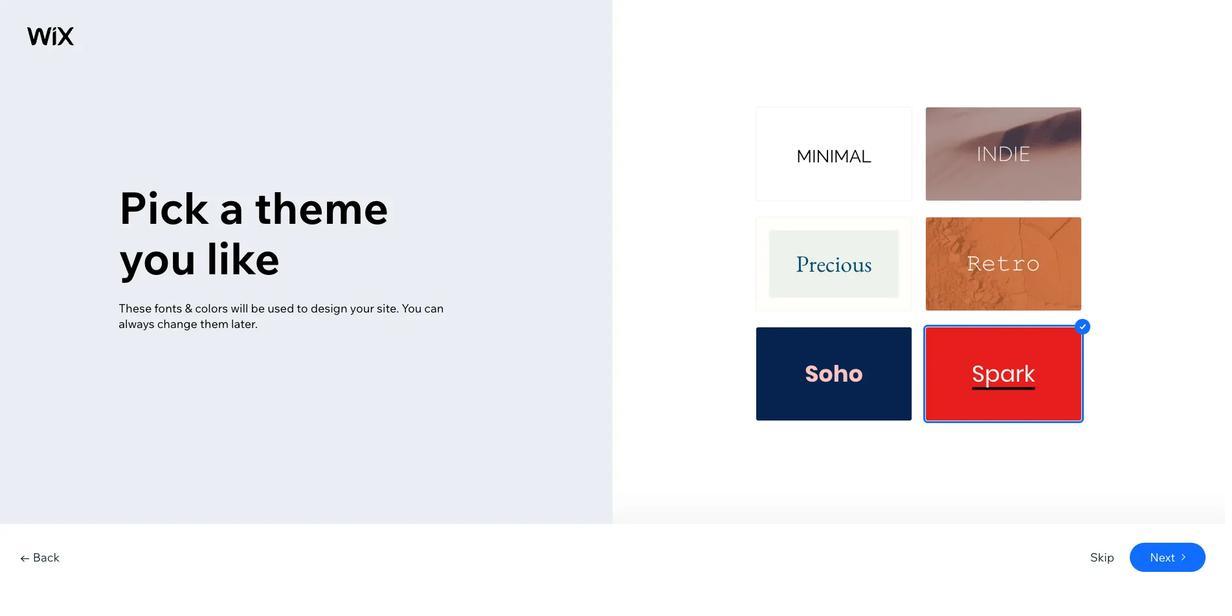 Task type: locate. For each thing, give the bounding box(es) containing it.
pick a theme you like
[[119, 179, 389, 286]]

your
[[350, 301, 375, 316]]

&
[[185, 301, 193, 316]]

you
[[119, 230, 196, 286]]

be
[[251, 301, 265, 316]]

you
[[402, 301, 422, 316]]

← back
[[19, 550, 60, 565]]

always
[[119, 317, 155, 332]]

will
[[231, 301, 248, 316]]

like
[[206, 230, 280, 286]]

next
[[1151, 550, 1176, 565]]

fonts
[[154, 301, 182, 316]]

them
[[200, 317, 229, 332]]

home
[[49, 38, 77, 49]]

skip
[[1091, 550, 1115, 565]]

used
[[268, 301, 294, 316]]



Task type: describe. For each thing, give the bounding box(es) containing it.
later.
[[231, 317, 258, 332]]

design
[[311, 301, 348, 316]]

theme
[[254, 179, 389, 235]]

can
[[425, 301, 444, 316]]

to
[[297, 301, 308, 316]]

back
[[33, 550, 60, 565]]

←
[[19, 550, 30, 565]]

colors
[[195, 301, 228, 316]]

change
[[157, 317, 198, 332]]

these
[[119, 301, 152, 316]]

site.
[[377, 301, 399, 316]]

pick
[[119, 179, 210, 235]]

a
[[220, 179, 244, 235]]

these fonts & colors will be used to design your site. you can always change them later.
[[119, 301, 444, 332]]



Task type: vqa. For each thing, say whether or not it's contained in the screenshot.
HOME on the left top
yes



